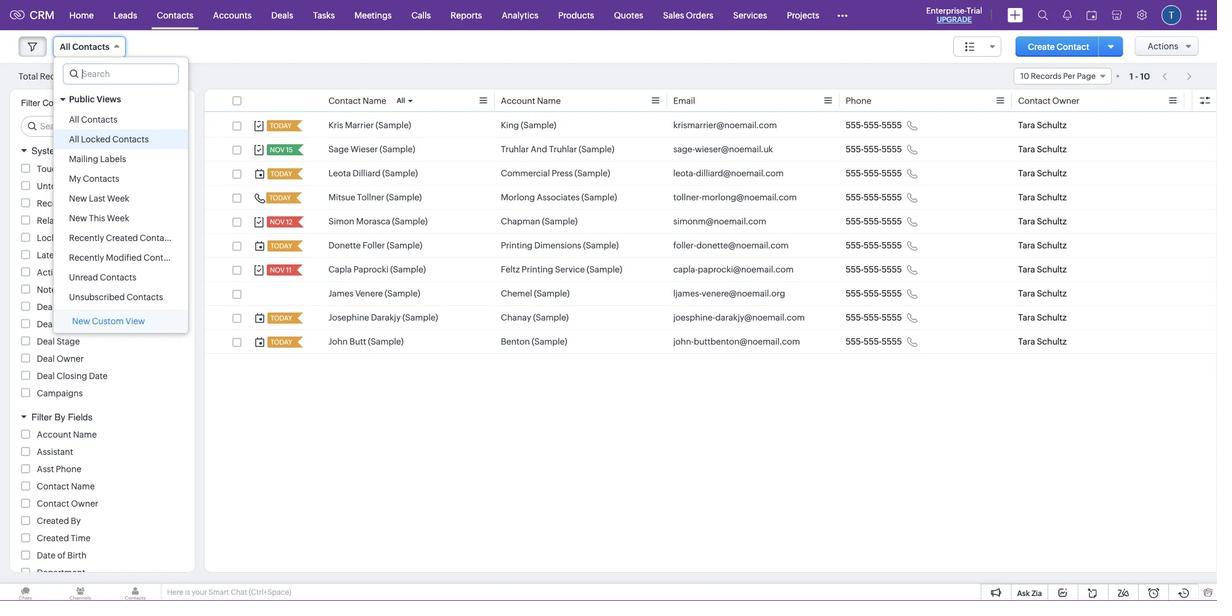 Task type: describe. For each thing, give the bounding box(es) containing it.
signals element
[[1056, 0, 1080, 30]]

chapman (sample)
[[501, 216, 578, 226]]

555-555-5555 for wieser@noemail.uk
[[846, 144, 903, 154]]

1 horizontal spatial account
[[501, 96, 536, 106]]

all contacts inside field
[[60, 42, 110, 52]]

ask
[[1018, 589, 1031, 598]]

unread
[[69, 273, 98, 282]]

555-555-5555 for morlong@noemail.com
[[846, 192, 903, 202]]

tara schultz for morlong@noemail.com
[[1019, 192, 1067, 202]]

john
[[329, 337, 348, 347]]

date of birth
[[37, 551, 87, 561]]

services link
[[724, 0, 778, 30]]

tara for paprocki@noemail.com
[[1019, 265, 1036, 274]]

contacts inside unread contacts option
[[100, 273, 136, 282]]

view
[[126, 316, 145, 326]]

tara schultz for wieser@noemail.uk
[[1019, 144, 1067, 154]]

All Contacts field
[[53, 36, 126, 57]]

created for created time
[[37, 533, 69, 543]]

(sample) right morasca
[[392, 216, 428, 226]]

(sample) right "darakjy"
[[403, 313, 438, 323]]

signals image
[[1064, 10, 1072, 20]]

tara for wieser@noemail.uk
[[1019, 144, 1036, 154]]

venere
[[356, 289, 383, 298]]

(sample) up printing dimensions (sample) link
[[542, 216, 578, 226]]

schultz for darakjy@noemail.com
[[1038, 313, 1067, 323]]

campaigns
[[37, 388, 83, 398]]

krismarrier@noemail.com link
[[674, 119, 778, 131]]

calendar image
[[1087, 10, 1098, 20]]

0 horizontal spatial contact name
[[37, 482, 95, 491]]

notes
[[37, 285, 60, 294]]

all locked contacts
[[69, 134, 149, 144]]

5555 for paprocki@noemail.com
[[882, 265, 903, 274]]

buttbenton@noemail.com
[[694, 337, 801, 347]]

capla paprocki (sample) link
[[329, 263, 426, 276]]

here
[[167, 588, 183, 597]]

(sample) down "chemel (sample)" link
[[533, 313, 569, 323]]

leota
[[329, 168, 351, 178]]

john-
[[674, 337, 694, 347]]

benton
[[501, 337, 530, 347]]

mailing labels option
[[54, 149, 188, 169]]

john-buttbenton@noemail.com
[[674, 337, 801, 347]]

leads link
[[104, 0, 147, 30]]

schultz for paprocki@noemail.com
[[1038, 265, 1067, 274]]

all down by
[[69, 115, 79, 125]]

orders
[[686, 10, 714, 20]]

1 horizontal spatial phone
[[846, 96, 872, 106]]

benton (sample)
[[501, 337, 568, 347]]

nov for sage
[[270, 146, 285, 154]]

home
[[69, 10, 94, 20]]

chapman (sample) link
[[501, 215, 578, 228]]

0 vertical spatial date
[[89, 371, 108, 381]]

all contacts inside option
[[69, 115, 118, 125]]

upgrade
[[937, 15, 973, 24]]

all contacts option
[[54, 110, 188, 130]]

(sample) right paprocki
[[391, 265, 426, 274]]

contacts inside all locked contacts option
[[112, 134, 149, 144]]

capla paprocki (sample)
[[329, 265, 426, 274]]

leota dilliard (sample) link
[[329, 167, 418, 179]]

10 Records Per Page field
[[1014, 68, 1112, 84]]

nov 15 link
[[267, 144, 294, 155]]

foller-
[[674, 241, 697, 250]]

services
[[734, 10, 768, 20]]

sales
[[664, 10, 685, 20]]

week for new this week
[[107, 213, 129, 223]]

by for filter
[[55, 412, 65, 422]]

truhlar and truhlar (sample) link
[[501, 143, 615, 155]]

this
[[89, 213, 105, 223]]

new this week option
[[54, 208, 188, 228]]

accounts link
[[203, 0, 262, 30]]

1 tara schultz from the top
[[1019, 120, 1067, 130]]

per
[[1064, 72, 1076, 81]]

touched records
[[37, 164, 107, 174]]

1 vertical spatial email
[[63, 250, 85, 260]]

king (sample)
[[501, 120, 557, 130]]

related records action
[[37, 216, 131, 225]]

birth
[[67, 551, 87, 561]]

fields
[[68, 412, 93, 422]]

0 horizontal spatial account name
[[37, 430, 97, 440]]

name up king (sample) link
[[537, 96, 561, 106]]

capla-paprocki@noemail.com link
[[674, 263, 794, 276]]

nov for capla
[[270, 266, 285, 274]]

custom
[[92, 316, 124, 326]]

nov 11
[[270, 266, 292, 274]]

contacts inside all contacts field
[[72, 42, 110, 52]]

leota-dilliard@noemail.com
[[674, 168, 784, 178]]

leota-
[[674, 168, 696, 178]]

contacts image
[[110, 584, 161, 601]]

filter by fields button
[[10, 406, 195, 428]]

my contacts option
[[54, 169, 188, 189]]

unsubscribed
[[69, 292, 125, 302]]

tara for morlong@noemail.com
[[1019, 192, 1036, 202]]

new last week option
[[54, 189, 188, 208]]

1 vertical spatial printing
[[522, 265, 554, 274]]

today for josephine darakjy (sample)
[[271, 315, 292, 322]]

(sample) down feltz printing service (sample)
[[534, 289, 570, 298]]

555-555-5555 for buttbenton@noemail.com
[[846, 337, 903, 347]]

records for 10
[[1032, 72, 1062, 81]]

1 vertical spatial owner
[[57, 354, 84, 364]]

5 tara from the top
[[1019, 216, 1036, 226]]

tasks
[[313, 10, 335, 20]]

latest
[[37, 250, 61, 260]]

sage-wieser@noemail.uk link
[[674, 143, 774, 155]]

new for new last week
[[69, 194, 87, 204]]

5555 for morlong@noemail.com
[[882, 192, 903, 202]]

recently created contacts option
[[54, 228, 188, 248]]

all up kris marrier (sample) link
[[397, 97, 405, 105]]

5555 for donette@noemail.com
[[882, 241, 903, 250]]

nov 11 link
[[267, 265, 293, 276]]

5555 for buttbenton@noemail.com
[[882, 337, 903, 347]]

tollner
[[357, 192, 385, 202]]

(sample) right associates on the left of the page
[[582, 192, 617, 202]]

accounts
[[213, 10, 252, 20]]

1 vertical spatial action
[[104, 216, 131, 225]]

deal stage
[[37, 336, 80, 346]]

public views region
[[54, 110, 188, 307]]

simon morasca (sample)
[[329, 216, 428, 226]]

king (sample) link
[[501, 119, 557, 131]]

contacts inside unsubscribed contacts option
[[127, 292, 163, 302]]

mitsue
[[329, 192, 356, 202]]

today link for mitsue
[[266, 192, 292, 204]]

(sample) up the service on the left top of page
[[584, 241, 619, 250]]

today link for leota
[[268, 168, 294, 179]]

tollner-morlong@noemail.com
[[674, 192, 797, 202]]

stage
[[57, 336, 80, 346]]

home link
[[60, 0, 104, 30]]

projects
[[787, 10, 820, 20]]

1 vertical spatial deals
[[37, 302, 59, 312]]

(sample) up the sage wieser (sample) link
[[376, 120, 411, 130]]

paprocki@noemail.com
[[698, 265, 794, 274]]

5 5555 from the top
[[882, 216, 903, 226]]

donette foller (sample)
[[329, 241, 423, 250]]

kris marrier (sample) link
[[329, 119, 411, 131]]

tara schultz for venere@noemail.org
[[1019, 289, 1067, 298]]

today for donette foller (sample)
[[271, 242, 292, 250]]

555-555-5555 for donette@noemail.com
[[846, 241, 903, 250]]

actions
[[1148, 41, 1179, 51]]

enterprise-
[[927, 6, 967, 15]]

records for total
[[40, 71, 73, 81]]

simonm@noemail.com
[[674, 216, 767, 226]]

size image
[[966, 41, 976, 52]]

unsubscribed contacts option
[[54, 287, 188, 307]]

mitsue tollner (sample) link
[[329, 191, 422, 204]]

foller-donette@noemail.com
[[674, 241, 789, 250]]

your
[[192, 588, 207, 597]]

schultz for morlong@noemail.com
[[1038, 192, 1067, 202]]

name down fields
[[73, 430, 97, 440]]

1 tara from the top
[[1019, 120, 1036, 130]]

smart
[[209, 588, 229, 597]]

0 vertical spatial account name
[[501, 96, 561, 106]]

15
[[286, 146, 293, 154]]

5 schultz from the top
[[1038, 216, 1067, 226]]

today link for john
[[268, 337, 294, 348]]

venere@noemail.org
[[702, 289, 786, 298]]

1 horizontal spatial deals
[[272, 10, 293, 20]]

meetings link
[[345, 0, 402, 30]]

is
[[185, 588, 190, 597]]

contact inside button
[[1057, 42, 1090, 51]]

ljames-venere@noemail.org
[[674, 289, 786, 298]]

chapman
[[501, 216, 541, 226]]

Search text field
[[22, 117, 185, 136]]

mailing labels
[[69, 154, 126, 164]]

leota-dilliard@noemail.com link
[[674, 167, 784, 179]]

morlong@noemail.com
[[702, 192, 797, 202]]

row group containing kris marrier (sample)
[[205, 113, 1218, 354]]

created inside option
[[106, 233, 138, 243]]

system
[[31, 146, 62, 156]]

(sample) right foller
[[387, 241, 423, 250]]

tara schultz for paprocki@noemail.com
[[1019, 265, 1067, 274]]

1 schultz from the top
[[1038, 120, 1067, 130]]

simon morasca (sample) link
[[329, 215, 428, 228]]

today for john butt (sample)
[[271, 339, 292, 346]]

filters
[[99, 146, 124, 156]]

Other Modules field
[[830, 5, 856, 25]]

10 for 1 - 10
[[1141, 71, 1151, 81]]

ask zia
[[1018, 589, 1043, 598]]

crm
[[30, 9, 55, 21]]

chemel
[[501, 289, 533, 298]]



Task type: locate. For each thing, give the bounding box(es) containing it.
0 vertical spatial action
[[68, 198, 94, 208]]

9 tara from the top
[[1019, 313, 1036, 323]]

0 vertical spatial all contacts
[[60, 42, 110, 52]]

recently inside option
[[69, 253, 104, 263]]

darakjy@noemail.com
[[716, 313, 805, 323]]

email up krismarrier@noemail.com
[[674, 96, 696, 106]]

commercial
[[501, 168, 550, 178]]

assistant
[[37, 447, 73, 457]]

0 vertical spatial account
[[501, 96, 536, 106]]

all contacts down home
[[60, 42, 110, 52]]

filter by fields
[[31, 412, 93, 422]]

0 horizontal spatial contact owner
[[37, 499, 98, 509]]

name up the kris marrier (sample) at the left of page
[[363, 96, 387, 106]]

(sample) up commercial press (sample) link
[[579, 144, 615, 154]]

0 vertical spatial contact owner
[[1019, 96, 1080, 106]]

2 truhlar from the left
[[549, 144, 577, 154]]

0 horizontal spatial deals
[[37, 302, 59, 312]]

(sample) up "darakjy"
[[385, 289, 421, 298]]

2 5555 from the top
[[882, 144, 903, 154]]

system defined filters
[[31, 146, 124, 156]]

Search text field
[[64, 64, 178, 84]]

5555 for wieser@noemail.uk
[[882, 144, 903, 154]]

0 horizontal spatial date
[[37, 551, 56, 561]]

quotes
[[614, 10, 644, 20]]

1 vertical spatial nov
[[270, 218, 285, 226]]

deal for deal closing date
[[37, 371, 55, 381]]

filter inside dropdown button
[[31, 412, 52, 422]]

deal up 'deal stage'
[[37, 319, 55, 329]]

deal closing date
[[37, 371, 108, 381]]

john butt (sample) link
[[329, 335, 404, 348]]

tara for venere@noemail.org
[[1019, 289, 1036, 298]]

wieser@noemail.uk
[[695, 144, 774, 154]]

locked
[[81, 134, 111, 144], [37, 233, 66, 243]]

1 vertical spatial new
[[69, 213, 87, 223]]

records up my contacts
[[74, 164, 107, 174]]

8 tara from the top
[[1019, 289, 1036, 298]]

1 vertical spatial by
[[71, 516, 81, 526]]

records for touched
[[74, 164, 107, 174]]

deal up campaigns
[[37, 371, 55, 381]]

deal down 'deal stage'
[[37, 354, 55, 364]]

(sample) right dilliard on the top of page
[[383, 168, 418, 178]]

10 tara from the top
[[1019, 337, 1036, 347]]

deals down notes
[[37, 302, 59, 312]]

today for kris marrier (sample)
[[270, 122, 292, 130]]

contacts inside all contacts option
[[81, 115, 118, 125]]

printing down the chapman
[[501, 241, 533, 250]]

7 tara from the top
[[1019, 265, 1036, 274]]

3 tara schultz from the top
[[1019, 168, 1067, 178]]

10 inside 10 records per page field
[[1021, 72, 1030, 81]]

contacts inside recently created contacts option
[[140, 233, 176, 243]]

all up total records 10
[[60, 42, 70, 52]]

6 5555 from the top
[[882, 241, 903, 250]]

simonm@noemail.com link
[[674, 215, 767, 228]]

recently inside option
[[69, 233, 104, 243]]

account up king
[[501, 96, 536, 106]]

today up nov 12 link
[[269, 194, 291, 202]]

0 horizontal spatial by
[[55, 412, 65, 422]]

new for new custom view
[[72, 316, 90, 326]]

darakjy
[[371, 313, 401, 323]]

contacts left by
[[43, 98, 77, 108]]

recently
[[69, 233, 104, 243], [69, 253, 104, 263]]

5 tara schultz from the top
[[1019, 216, 1067, 226]]

by left fields
[[55, 412, 65, 422]]

3 schultz from the top
[[1038, 168, 1067, 178]]

records for related
[[69, 216, 102, 225]]

reports link
[[441, 0, 492, 30]]

james
[[329, 289, 354, 298]]

7 tara schultz from the top
[[1019, 265, 1067, 274]]

contacts up filters
[[112, 134, 149, 144]]

1 vertical spatial filter
[[31, 412, 52, 422]]

marrier
[[345, 120, 374, 130]]

account up assistant
[[37, 430, 71, 440]]

sage
[[329, 144, 349, 154]]

contact name
[[329, 96, 387, 106], [37, 482, 95, 491]]

(sample)
[[376, 120, 411, 130], [521, 120, 557, 130], [380, 144, 416, 154], [579, 144, 615, 154], [383, 168, 418, 178], [575, 168, 611, 178], [386, 192, 422, 202], [582, 192, 617, 202], [392, 216, 428, 226], [542, 216, 578, 226], [387, 241, 423, 250], [584, 241, 619, 250], [391, 265, 426, 274], [587, 265, 623, 274], [385, 289, 421, 298], [534, 289, 570, 298], [403, 313, 438, 323], [533, 313, 569, 323], [368, 337, 404, 347], [532, 337, 568, 347]]

1 vertical spatial week
[[107, 213, 129, 223]]

9 schultz from the top
[[1038, 313, 1067, 323]]

(sample) right press
[[575, 168, 611, 178]]

donette@noemail.com
[[697, 241, 789, 250]]

deal for deal owner
[[37, 354, 55, 364]]

nov 12 link
[[267, 216, 294, 228]]

10 up public
[[75, 72, 84, 81]]

recently for recently modified contacts
[[69, 253, 104, 263]]

0 horizontal spatial truhlar
[[501, 144, 529, 154]]

chanay (sample) link
[[501, 311, 569, 324]]

1 horizontal spatial by
[[71, 516, 81, 526]]

0 vertical spatial recently
[[69, 233, 104, 243]]

created up recently modified contacts option
[[106, 233, 138, 243]]

10 555-555-5555 from the top
[[846, 337, 903, 347]]

truhlar and truhlar (sample)
[[501, 144, 615, 154]]

chats image
[[0, 584, 51, 601]]

deal left the stage
[[37, 336, 55, 346]]

joesphine-
[[674, 313, 716, 323]]

here is your smart chat (ctrl+space)
[[167, 588, 292, 597]]

1 horizontal spatial action
[[104, 216, 131, 225]]

deal for deal stage
[[37, 336, 55, 346]]

today link for kris
[[267, 120, 293, 131]]

(sample) inside "link"
[[383, 168, 418, 178]]

0 horizontal spatial phone
[[56, 464, 81, 474]]

schultz for dilliard@noemail.com
[[1038, 168, 1067, 178]]

create
[[1029, 42, 1056, 51]]

leads
[[114, 10, 137, 20]]

contacts inside the my contacts option
[[83, 174, 119, 184]]

0 vertical spatial by
[[55, 412, 65, 422]]

name
[[363, 96, 387, 106], [537, 96, 561, 106], [73, 430, 97, 440], [71, 482, 95, 491]]

channels image
[[55, 584, 106, 601]]

contact owner down 10 records per page
[[1019, 96, 1080, 106]]

tara for buttbenton@noemail.com
[[1019, 337, 1036, 347]]

(sample) right tollner
[[386, 192, 422, 202]]

by up time
[[71, 516, 81, 526]]

(sample) right the service on the left top of page
[[587, 265, 623, 274]]

profile element
[[1155, 0, 1190, 30]]

week for new last week
[[107, 194, 129, 204]]

account name down "filter by fields"
[[37, 430, 97, 440]]

1 horizontal spatial contact owner
[[1019, 96, 1080, 106]]

new last week
[[69, 194, 129, 204]]

leota dilliard (sample)
[[329, 168, 418, 178]]

deals
[[272, 10, 293, 20], [37, 302, 59, 312]]

1 truhlar from the left
[[501, 144, 529, 154]]

1 vertical spatial all contacts
[[69, 115, 118, 125]]

recently down related records action
[[69, 233, 104, 243]]

nov for simon
[[270, 218, 285, 226]]

deals link
[[262, 0, 303, 30]]

contacts right modified
[[144, 253, 180, 263]]

contact down 10 records per page
[[1019, 96, 1051, 106]]

tara for darakjy@noemail.com
[[1019, 313, 1036, 323]]

5555 for venere@noemail.org
[[882, 289, 903, 298]]

page
[[1078, 72, 1096, 81]]

1 horizontal spatial truhlar
[[549, 144, 577, 154]]

new left "this"
[[69, 213, 87, 223]]

10 inside total records 10
[[75, 72, 84, 81]]

contact down asst phone
[[37, 482, 69, 491]]

2 vertical spatial created
[[37, 533, 69, 543]]

contacts down public views
[[81, 115, 118, 125]]

2 schultz from the top
[[1038, 144, 1067, 154]]

foller
[[363, 241, 385, 250]]

10 5555 from the top
[[882, 337, 903, 347]]

new
[[69, 194, 87, 204], [69, 213, 87, 223], [72, 316, 90, 326]]

contacts inside contacts link
[[157, 10, 194, 20]]

10 down create
[[1021, 72, 1030, 81]]

today link
[[267, 120, 293, 131], [268, 168, 294, 179], [266, 192, 292, 204], [268, 241, 294, 252], [268, 313, 294, 324], [268, 337, 294, 348]]

0 vertical spatial owner
[[1053, 96, 1080, 106]]

1 horizontal spatial 10
[[1021, 72, 1030, 81]]

week down the my contacts option
[[107, 194, 129, 204]]

deal for deal amount
[[37, 319, 55, 329]]

new down untouched records
[[69, 194, 87, 204]]

10
[[1141, 71, 1151, 81], [1021, 72, 1030, 81], [75, 72, 84, 81]]

1
[[1130, 71, 1134, 81]]

today link left 'john'
[[268, 337, 294, 348]]

0 vertical spatial filter
[[21, 98, 40, 108]]

2 recently from the top
[[69, 253, 104, 263]]

2 555-555-5555 from the top
[[846, 144, 903, 154]]

reports
[[451, 10, 482, 20]]

created for created by
[[37, 516, 69, 526]]

(sample) up the and
[[521, 120, 557, 130]]

8 schultz from the top
[[1038, 289, 1067, 298]]

0 vertical spatial nov
[[270, 146, 285, 154]]

latest email status
[[37, 250, 112, 260]]

recently up 'unread'
[[69, 253, 104, 263]]

7 schultz from the top
[[1038, 265, 1067, 274]]

contacts down home link
[[72, 42, 110, 52]]

tara schultz for donette@noemail.com
[[1019, 241, 1067, 250]]

9 tara schultz from the top
[[1019, 313, 1067, 323]]

555-555-5555
[[846, 120, 903, 130], [846, 144, 903, 154], [846, 168, 903, 178], [846, 192, 903, 202], [846, 216, 903, 226], [846, 241, 903, 250], [846, 265, 903, 274], [846, 289, 903, 298], [846, 313, 903, 323], [846, 337, 903, 347]]

contact owner up created by
[[37, 499, 98, 509]]

5555 for darakjy@noemail.com
[[882, 313, 903, 323]]

today left 'john'
[[271, 339, 292, 346]]

6 tara schultz from the top
[[1019, 241, 1067, 250]]

10 right -
[[1141, 71, 1151, 81]]

krismarrier@noemail.com
[[674, 120, 778, 130]]

unread contacts option
[[54, 268, 188, 287]]

10 for total records 10
[[75, 72, 84, 81]]

1 horizontal spatial date
[[89, 371, 108, 381]]

2 week from the top
[[107, 213, 129, 223]]

2 vertical spatial new
[[72, 316, 90, 326]]

truhlar left the and
[[501, 144, 529, 154]]

tara for donette@noemail.com
[[1019, 241, 1036, 250]]

1 horizontal spatial locked
[[81, 134, 111, 144]]

schultz for venere@noemail.org
[[1038, 289, 1067, 298]]

commercial press (sample) link
[[501, 167, 611, 179]]

(sample) down 'chanay (sample)' link in the bottom left of the page
[[532, 337, 568, 347]]

0 horizontal spatial action
[[68, 198, 94, 208]]

josephine darakjy (sample) link
[[329, 311, 438, 324]]

2 vertical spatial owner
[[71, 499, 98, 509]]

1 vertical spatial account name
[[37, 430, 97, 440]]

contact up per at the top
[[1057, 42, 1090, 51]]

views
[[97, 94, 121, 104]]

1 5555 from the top
[[882, 120, 903, 130]]

service
[[555, 265, 585, 274]]

1 555-555-5555 from the top
[[846, 120, 903, 130]]

0 vertical spatial created
[[106, 233, 138, 243]]

4 deal from the top
[[37, 371, 55, 381]]

date
[[89, 371, 108, 381], [37, 551, 56, 561]]

by for created
[[71, 516, 81, 526]]

profile image
[[1162, 5, 1182, 25]]

(sample) right wieser
[[380, 144, 416, 154]]

4 schultz from the top
[[1038, 192, 1067, 202]]

contacts up the "new last week"
[[83, 174, 119, 184]]

3 5555 from the top
[[882, 168, 903, 178]]

0 vertical spatial printing
[[501, 241, 533, 250]]

6 tara from the top
[[1019, 241, 1036, 250]]

schultz for buttbenton@noemail.com
[[1038, 337, 1067, 347]]

filter down total
[[21, 98, 40, 108]]

contact up kris
[[329, 96, 361, 106]]

all inside field
[[60, 42, 70, 52]]

2 deal from the top
[[37, 336, 55, 346]]

sage wieser (sample) link
[[329, 143, 416, 155]]

date left the of
[[37, 551, 56, 561]]

1 horizontal spatial contact name
[[329, 96, 387, 106]]

None field
[[954, 36, 1002, 57]]

contacts
[[157, 10, 194, 20], [72, 42, 110, 52], [43, 98, 77, 108], [81, 115, 118, 125], [112, 134, 149, 144], [83, 174, 119, 184], [140, 233, 176, 243], [144, 253, 180, 263], [100, 273, 136, 282], [127, 292, 163, 302]]

today down 'nov 15'
[[271, 170, 292, 178]]

tara schultz for dilliard@noemail.com
[[1019, 168, 1067, 178]]

records up the "new last week"
[[84, 181, 117, 191]]

nov left 15
[[270, 146, 285, 154]]

1 vertical spatial phone
[[56, 464, 81, 474]]

contact name up marrier
[[329, 96, 387, 106]]

1 vertical spatial account
[[37, 430, 71, 440]]

contacts up "recently modified contacts"
[[140, 233, 176, 243]]

0 vertical spatial contact name
[[329, 96, 387, 106]]

created
[[106, 233, 138, 243], [37, 516, 69, 526], [37, 533, 69, 543]]

10 tara schultz from the top
[[1019, 337, 1067, 347]]

search image
[[1038, 10, 1049, 20]]

7 5555 from the top
[[882, 265, 903, 274]]

created up created time
[[37, 516, 69, 526]]

locked up defined
[[81, 134, 111, 144]]

1 vertical spatial locked
[[37, 233, 66, 243]]

4 555-555-5555 from the top
[[846, 192, 903, 202]]

555-555-5555 for dilliard@noemail.com
[[846, 168, 903, 178]]

crm link
[[10, 9, 55, 21]]

contacts right leads
[[157, 10, 194, 20]]

6 555-555-5555 from the top
[[846, 241, 903, 250]]

3 deal from the top
[[37, 354, 55, 364]]

tara schultz
[[1019, 120, 1067, 130], [1019, 144, 1067, 154], [1019, 168, 1067, 178], [1019, 192, 1067, 202], [1019, 216, 1067, 226], [1019, 241, 1067, 250], [1019, 265, 1067, 274], [1019, 289, 1067, 298], [1019, 313, 1067, 323], [1019, 337, 1067, 347]]

filter for filter by fields
[[31, 412, 52, 422]]

8 tara schultz from the top
[[1019, 289, 1067, 298]]

week up recently created contacts option
[[107, 213, 129, 223]]

schultz for donette@noemail.com
[[1038, 241, 1067, 250]]

today link up nov 15 link
[[267, 120, 293, 131]]

contacts up view
[[127, 292, 163, 302]]

today link for josephine
[[268, 313, 294, 324]]

action up related records action
[[68, 198, 94, 208]]

contacts up unsubscribed contacts
[[100, 273, 136, 282]]

0 vertical spatial phone
[[846, 96, 872, 106]]

3 nov from the top
[[270, 266, 285, 274]]

0 horizontal spatial locked
[[37, 233, 66, 243]]

account name up king (sample) link
[[501, 96, 561, 106]]

0 vertical spatial locked
[[81, 134, 111, 144]]

simon
[[329, 216, 355, 226]]

recently created contacts
[[69, 233, 176, 243]]

6 schultz from the top
[[1038, 241, 1067, 250]]

nov left 11
[[270, 266, 285, 274]]

created down created by
[[37, 533, 69, 543]]

4 5555 from the top
[[882, 192, 903, 202]]

today link for donette
[[268, 241, 294, 252]]

week
[[107, 194, 129, 204], [107, 213, 129, 223]]

records inside 10 records per page field
[[1032, 72, 1062, 81]]

5 555-555-5555 from the top
[[846, 216, 903, 226]]

(sample) down "darakjy"
[[368, 337, 404, 347]]

navigation
[[1157, 67, 1199, 85]]

truhlar up press
[[549, 144, 577, 154]]

records for untouched
[[84, 181, 117, 191]]

(sample) inside 'link'
[[368, 337, 404, 347]]

all up system defined filters on the top left
[[69, 134, 79, 144]]

today for mitsue tollner (sample)
[[269, 194, 291, 202]]

2 tara schultz from the top
[[1019, 144, 1067, 154]]

create menu image
[[1008, 8, 1024, 23]]

new for new this week
[[69, 213, 87, 223]]

today link down nov 11
[[268, 313, 294, 324]]

today down nov 11
[[271, 315, 292, 322]]

1 deal from the top
[[37, 319, 55, 329]]

555-555-5555 for venere@noemail.org
[[846, 289, 903, 298]]

contact name down asst phone
[[37, 482, 95, 491]]

2 tara from the top
[[1019, 144, 1036, 154]]

printing dimensions (sample)
[[501, 241, 619, 250]]

contacts inside recently modified contacts option
[[144, 253, 180, 263]]

public
[[69, 94, 95, 104]]

1 horizontal spatial email
[[674, 96, 696, 106]]

record action
[[37, 198, 94, 208]]

and
[[531, 144, 548, 154]]

projects link
[[778, 0, 830, 30]]

4 tara from the top
[[1019, 192, 1036, 202]]

tara for dilliard@noemail.com
[[1019, 168, 1036, 178]]

1 week from the top
[[107, 194, 129, 204]]

3 555-555-5555 from the top
[[846, 168, 903, 178]]

1 vertical spatial contact owner
[[37, 499, 98, 509]]

tollner-morlong@noemail.com link
[[674, 191, 797, 204]]

sales orders link
[[654, 0, 724, 30]]

1 vertical spatial contact name
[[37, 482, 95, 491]]

untouched
[[37, 181, 82, 191]]

by
[[79, 98, 88, 108]]

action
[[68, 198, 94, 208], [104, 216, 131, 225]]

records up filter contacts by
[[40, 71, 73, 81]]

morlong associates (sample)
[[501, 192, 617, 202]]

search element
[[1031, 0, 1056, 30]]

today up nov 15 link
[[270, 122, 292, 130]]

new up the stage
[[72, 316, 90, 326]]

0 vertical spatial new
[[69, 194, 87, 204]]

10 schultz from the top
[[1038, 337, 1067, 347]]

products link
[[549, 0, 604, 30]]

5555 for dilliard@noemail.com
[[882, 168, 903, 178]]

analytics
[[502, 10, 539, 20]]

all contacts down by
[[69, 115, 118, 125]]

tara schultz for buttbenton@noemail.com
[[1019, 337, 1067, 347]]

chanay
[[501, 313, 532, 323]]

tara schultz for darakjy@noemail.com
[[1019, 313, 1067, 323]]

1 nov from the top
[[270, 146, 285, 154]]

555-555-5555 for darakjy@noemail.com
[[846, 313, 903, 323]]

dilliard@noemail.com
[[696, 168, 784, 178]]

john butt (sample)
[[329, 337, 404, 347]]

recently modified contacts
[[69, 253, 180, 263]]

chanay (sample)
[[501, 313, 569, 323]]

1 vertical spatial created
[[37, 516, 69, 526]]

7 555-555-5555 from the top
[[846, 265, 903, 274]]

new this week
[[69, 213, 129, 223]]

capla-
[[674, 265, 698, 274]]

555-555-5555 for paprocki@noemail.com
[[846, 265, 903, 274]]

zia
[[1032, 589, 1043, 598]]

0 horizontal spatial email
[[63, 250, 85, 260]]

0 vertical spatial email
[[674, 96, 696, 106]]

nov 12
[[270, 218, 293, 226]]

0 vertical spatial week
[[107, 194, 129, 204]]

8 5555 from the top
[[882, 289, 903, 298]]

2 horizontal spatial 10
[[1141, 71, 1151, 81]]

1 vertical spatial date
[[37, 551, 56, 561]]

chat
[[231, 588, 247, 597]]

recently for recently created contacts
[[69, 233, 104, 243]]

2 nov from the top
[[270, 218, 285, 226]]

4 tara schultz from the top
[[1019, 192, 1067, 202]]

create menu element
[[1001, 0, 1031, 30]]

filter for filter contacts by
[[21, 98, 40, 108]]

today link up nov 12 link
[[266, 192, 292, 204]]

0 vertical spatial deals
[[272, 10, 293, 20]]

trial
[[967, 6, 983, 15]]

2 vertical spatial nov
[[270, 266, 285, 274]]

8 555-555-5555 from the top
[[846, 289, 903, 298]]

9 5555 from the top
[[882, 313, 903, 323]]

records left per at the top
[[1032, 72, 1062, 81]]

3 tara from the top
[[1019, 168, 1036, 178]]

today for leota dilliard (sample)
[[271, 170, 292, 178]]

0 horizontal spatial 10
[[75, 72, 84, 81]]

action up recently created contacts option
[[104, 216, 131, 225]]

name down asst phone
[[71, 482, 95, 491]]

recently modified contacts option
[[54, 248, 188, 268]]

printing
[[501, 241, 533, 250], [522, 265, 554, 274]]

1 recently from the top
[[69, 233, 104, 243]]

1 horizontal spatial account name
[[501, 96, 561, 106]]

today link down 'nov 15'
[[268, 168, 294, 179]]

today up nov 11 link
[[271, 242, 292, 250]]

0 horizontal spatial account
[[37, 430, 71, 440]]

1 vertical spatial recently
[[69, 253, 104, 263]]

row group
[[205, 113, 1218, 354]]

owner up created by
[[71, 499, 98, 509]]

owner up closing
[[57, 354, 84, 364]]

by inside dropdown button
[[55, 412, 65, 422]]

locked down related
[[37, 233, 66, 243]]

locked inside option
[[81, 134, 111, 144]]

schultz for wieser@noemail.uk
[[1038, 144, 1067, 154]]

printing up "chemel (sample)" link
[[522, 265, 554, 274]]

date right closing
[[89, 371, 108, 381]]

9 555-555-5555 from the top
[[846, 313, 903, 323]]

all locked contacts option
[[54, 130, 188, 149]]

contact up created by
[[37, 499, 69, 509]]



Task type: vqa. For each thing, say whether or not it's contained in the screenshot.


